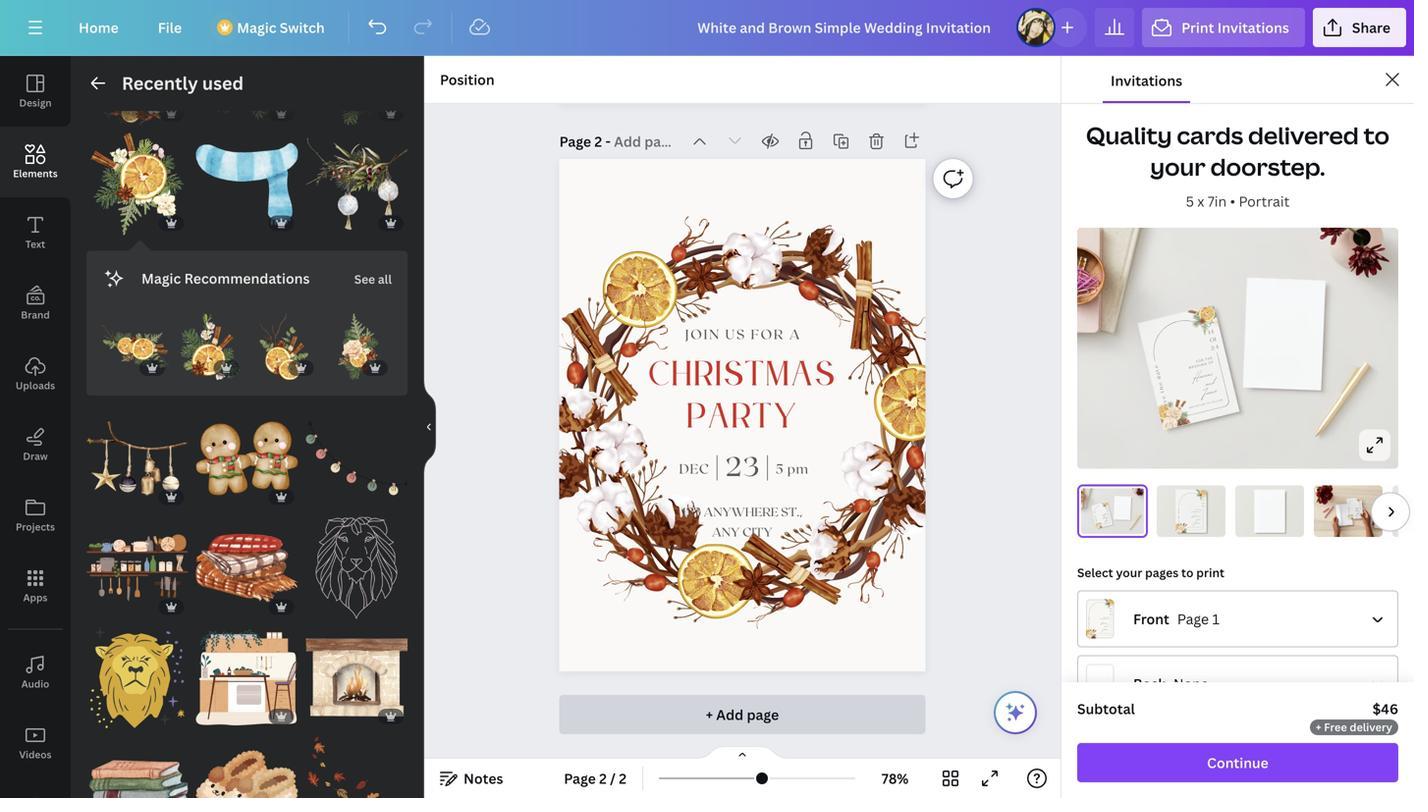 Task type: describe. For each thing, give the bounding box(es) containing it.
save the date
[[1153, 364, 1171, 411]]

14 inside the "14 01 24 save the date"
[[1202, 499, 1205, 502]]

magic for magic recommendations
[[141, 269, 181, 288]]

share button
[[1313, 8, 1407, 47]]

doorstep.
[[1211, 151, 1326, 183]]

design
[[19, 96, 52, 110]]

projects button
[[0, 480, 71, 551]]

page 2 -
[[560, 132, 614, 151]]

notes
[[464, 770, 503, 788]]

and up select
[[1106, 517, 1109, 521]]

print invitations
[[1182, 18, 1290, 37]]

jamie inside the invitation to follow harumi and jamie
[[1195, 520, 1200, 526]]

+ for + add page
[[706, 706, 713, 725]]

display preview 3 of the design image
[[1236, 486, 1305, 537]]

free
[[1325, 720, 1348, 735]]

date inside the "14 01 24 save the date"
[[1178, 507, 1181, 514]]

used
[[202, 71, 244, 95]]

design button
[[0, 56, 71, 127]]

notes button
[[432, 763, 511, 795]]

warm indoor slippers image
[[196, 737, 298, 799]]

invitation to follow harumi and jamie
[[1188, 513, 1202, 528]]

subtotal
[[1078, 700, 1135, 719]]

party
[[688, 391, 800, 446]]

invitations button
[[1103, 56, 1191, 103]]

st.,
[[781, 505, 803, 519]]

5 pm
[[776, 461, 809, 477]]

print
[[1197, 565, 1225, 581]]

videos button
[[0, 708, 71, 779]]

fragrant natural vine wreath decorated with dried orange fruits, cotton flowers, cinnamon, anise, and rosehip berries. christmas wreath. image
[[86, 24, 188, 125]]

falling leaves cozy autumn charm image
[[306, 737, 408, 799]]

select your pages to print element
[[1078, 591, 1399, 713]]

watercolor gingerbread image
[[196, 408, 298, 510]]

1 vertical spatial for the wedding of
[[1192, 510, 1202, 513]]

harumi up invitation to follow
[[1192, 366, 1215, 385]]

2 for /
[[599, 770, 607, 788]]

jamie right "save the date"
[[1202, 384, 1219, 401]]

quality
[[1087, 119, 1173, 151]]

for left 'a'
[[751, 326, 785, 342]]

78% button
[[864, 763, 927, 795]]

wedding up and jamie
[[1189, 362, 1208, 370]]

text button
[[0, 197, 71, 268]]

file button
[[142, 8, 198, 47]]

follow inside the invitation to follow harumi and jamie
[[1197, 527, 1202, 528]]

draw button
[[0, 410, 71, 480]]

and inside the invitation to follow harumi and jamie
[[1197, 517, 1200, 523]]

position button
[[432, 64, 503, 95]]

main menu bar
[[0, 0, 1415, 56]]

follow up select
[[1107, 523, 1110, 524]]

recently
[[122, 71, 198, 95]]

magic recommendations
[[141, 269, 310, 288]]

recently used
[[122, 71, 244, 95]]

us
[[726, 326, 747, 342]]

canva assistant image
[[1004, 701, 1028, 725]]

the inside the "14 01 24 save the date"
[[1178, 515, 1181, 519]]

123 anywhere st., any city
[[683, 505, 803, 539]]

elements button
[[0, 127, 71, 197]]

home link
[[63, 8, 134, 47]]

to inside the invitation to follow harumi and jamie
[[1195, 527, 1197, 528]]

star sign leo image
[[86, 627, 188, 729]]

1
[[1213, 610, 1220, 629]]

cards
[[1177, 119, 1244, 151]]

harumi up select
[[1103, 516, 1108, 520]]

christmas ornaments image
[[86, 408, 188, 510]]

01 left display preview 5 of the design image
[[1360, 504, 1362, 505]]

page 2 / 2 button
[[556, 763, 635, 795]]

+ free delivery
[[1316, 720, 1393, 735]]

print
[[1182, 18, 1215, 37]]

text
[[25, 238, 45, 251]]

quality cards delivered to your doorstep. 5 x 7in • portrait
[[1087, 119, 1390, 211]]

page 2 / 2
[[564, 770, 627, 788]]

-
[[606, 132, 611, 151]]

jamie up select
[[1105, 519, 1109, 523]]

all
[[378, 271, 392, 287]]

date up select
[[1095, 515, 1097, 519]]

1 vertical spatial 5
[[776, 461, 784, 477]]

to left print
[[1182, 565, 1194, 581]]

page for page 2 -
[[560, 132, 592, 151]]

invitation to follow
[[1189, 399, 1224, 410]]

none
[[1174, 675, 1209, 693]]

city
[[743, 525, 773, 539]]

projects
[[16, 521, 55, 534]]

switch
[[280, 18, 325, 37]]

home
[[79, 18, 119, 37]]

dec
[[679, 461, 710, 477]]

continue button
[[1078, 744, 1399, 783]]

hide image
[[423, 380, 436, 475]]

to inside invitation to follow
[[1207, 402, 1211, 405]]

any
[[712, 525, 740, 539]]

Design title text field
[[682, 8, 1009, 47]]

2 right /
[[619, 770, 627, 788]]

wedding up select
[[1103, 515, 1107, 516]]

invitations inside button
[[1111, 71, 1183, 90]]

join
[[685, 326, 721, 342]]

your inside quality cards delivered to your doorstep. 5 x 7in • portrait
[[1151, 151, 1206, 183]]

01 inside the "14 01 24 save the date"
[[1202, 502, 1205, 505]]

blue cozy winter scarf watercolor image
[[196, 133, 298, 235]]

save up select
[[1096, 522, 1099, 525]]

+ add page button
[[560, 696, 926, 735]]

78%
[[882, 770, 909, 788]]

back
[[1134, 675, 1166, 693]]

follow inside invitation to follow
[[1211, 399, 1224, 404]]

watercolor books image
[[86, 737, 188, 799]]

invitation up select
[[1103, 523, 1106, 525]]

apps button
[[0, 551, 71, 622]]

pages
[[1146, 565, 1179, 581]]

a
[[790, 326, 802, 342]]

front page 1
[[1134, 610, 1220, 629]]

audio button
[[0, 638, 71, 708]]

invitation inside invitation to follow
[[1189, 403, 1206, 410]]

invitation left display preview 5 of the design image
[[1354, 516, 1358, 517]]

print invitations button
[[1143, 8, 1306, 47]]



Task type: vqa. For each thing, say whether or not it's contained in the screenshot.
+ Free delivery
yes



Task type: locate. For each thing, give the bounding box(es) containing it.
for the wedding of down the 14 01 24
[[1189, 356, 1215, 370]]

2 left -
[[595, 132, 602, 151]]

0 vertical spatial magic
[[237, 18, 277, 37]]

magic left switch
[[237, 18, 277, 37]]

5 left 'x'
[[1186, 192, 1195, 211]]

delivered
[[1249, 119, 1360, 151]]

2 vertical spatial page
[[564, 770, 596, 788]]

watercolor  christmas decorated twig illustration image
[[306, 133, 408, 235]]

5 inside quality cards delivered to your doorstep. 5 x 7in • portrait
[[1186, 192, 1195, 211]]

magic left recommendations
[[141, 269, 181, 288]]

for left display preview 5 of the design image
[[1357, 508, 1359, 508]]

to down and jamie
[[1207, 402, 1211, 405]]

7in
[[1208, 192, 1227, 211]]

to up select
[[1106, 523, 1107, 524]]

/
[[610, 770, 616, 788]]

audio
[[21, 678, 49, 691]]

page left 1
[[1178, 610, 1209, 629]]

0 horizontal spatial magic
[[141, 269, 181, 288]]

and left display preview 5 of the design image
[[1358, 511, 1360, 514]]

1 vertical spatial page
[[1178, 610, 1209, 629]]

continue
[[1208, 754, 1269, 773]]

123
[[683, 505, 701, 519]]

see all
[[354, 271, 392, 287]]

and inside and jamie
[[1204, 375, 1217, 392]]

+ inside '+ add page' 'button'
[[706, 706, 713, 725]]

0 horizontal spatial invitations
[[1111, 71, 1183, 90]]

add
[[717, 706, 744, 725]]

page left /
[[564, 770, 596, 788]]

14 01 24 save the date for the wedding of invitation to follow harumi and jamie left display preview 5 of the design image
[[1349, 502, 1362, 517]]

select
[[1078, 565, 1114, 581]]

date left and jamie
[[1153, 364, 1163, 380]]

1 vertical spatial your
[[1117, 565, 1143, 581]]

for up and jamie
[[1196, 358, 1205, 364]]

of down the 14 01 24
[[1209, 360, 1215, 365]]

to right delivered
[[1364, 119, 1390, 151]]

14 01 24 save the date
[[1178, 499, 1205, 526]]

01 left display preview 3 of the design image
[[1202, 502, 1205, 505]]

24 left display preview 5 of the design image
[[1360, 505, 1362, 507]]

0 vertical spatial for the wedding of
[[1189, 356, 1215, 370]]

5 left pm
[[776, 461, 784, 477]]

of up the invitation to follow harumi and jamie on the right bottom
[[1200, 511, 1202, 513]]

homely kitchen interior with bar stools, modern table and food ingredients on it. hygge design of dining room. cozy and comfortable minimalist cooking area. vector illustration in flat style image
[[196, 627, 298, 729]]

of left display preview 5 of the design image
[[1359, 508, 1361, 509]]

watercolor fireplace illustration image
[[306, 627, 408, 729]]

of
[[1209, 360, 1215, 365], [1359, 508, 1361, 509], [1200, 511, 1202, 513], [1107, 514, 1108, 515]]

the
[[1206, 356, 1214, 362], [1157, 381, 1167, 394], [1359, 507, 1360, 508], [1199, 510, 1202, 511], [1349, 511, 1350, 513], [1106, 513, 1108, 515], [1178, 515, 1181, 519], [1096, 519, 1098, 521]]

kitchen shelves illustration image
[[86, 518, 188, 619]]

harumi left display preview 5 of the design image
[[1356, 509, 1360, 512]]

save inside "save the date"
[[1160, 394, 1171, 411]]

harumi up print
[[1193, 513, 1200, 519]]

harumi inside the invitation to follow harumi and jamie
[[1193, 513, 1200, 519]]

join us for a
[[685, 326, 802, 342]]

date left display preview 5 of the design image
[[1349, 507, 1350, 510]]

0 horizontal spatial 14 01 24 save the date for the wedding of invitation to follow harumi and jamie
[[1095, 507, 1110, 525]]

and up invitation to follow
[[1204, 375, 1217, 392]]

follow right "save the date"
[[1211, 399, 1224, 404]]

pm
[[788, 461, 809, 477]]

delivery
[[1350, 720, 1393, 735]]

01 inside the 14 01 24
[[1210, 335, 1217, 345]]

page
[[747, 706, 779, 725]]

1 vertical spatial invitations
[[1111, 71, 1183, 90]]

24 up select
[[1107, 510, 1109, 513]]

jamie left display preview 5 of the design image
[[1357, 513, 1360, 516]]

christmas lights hanging strings. image
[[306, 408, 408, 510]]

date left the invitation to follow harumi and jamie on the right bottom
[[1178, 507, 1181, 514]]

14 up select
[[1107, 507, 1108, 509]]

1 horizontal spatial 14 01 24 save the date for the wedding of invitation to follow harumi and jamie
[[1349, 502, 1362, 517]]

14 left display preview 5 of the design image
[[1360, 502, 1361, 504]]

christmas
[[650, 349, 837, 404]]

for the wedding of up the invitation to follow harumi and jamie on the right bottom
[[1192, 510, 1202, 513]]

your up 'x'
[[1151, 151, 1206, 183]]

magic switch
[[237, 18, 325, 37]]

uploads button
[[0, 339, 71, 410]]

5
[[1186, 192, 1195, 211], [776, 461, 784, 477]]

save
[[1160, 394, 1171, 411], [1349, 513, 1351, 516], [1178, 520, 1181, 526], [1096, 522, 1099, 525]]

your left pages
[[1117, 565, 1143, 581]]

2
[[595, 132, 602, 151], [599, 770, 607, 788], [619, 770, 627, 788]]

0 horizontal spatial 5
[[776, 461, 784, 477]]

0 vertical spatial 5
[[1186, 192, 1195, 211]]

to inside quality cards delivered to your doorstep. 5 x 7in • portrait
[[1364, 119, 1390, 151]]

01 up and jamie
[[1210, 335, 1217, 345]]

magic switch button
[[206, 8, 341, 47]]

for up select
[[1104, 514, 1106, 515]]

invitation down and jamie
[[1189, 403, 1206, 410]]

0 horizontal spatial your
[[1117, 565, 1143, 581]]

magic inside button
[[237, 18, 277, 37]]

1 horizontal spatial invitations
[[1218, 18, 1290, 37]]

0 vertical spatial page
[[560, 132, 592, 151]]

side panel tab list
[[0, 56, 71, 799]]

display preview 5 of the design image
[[1393, 486, 1415, 537]]

0 vertical spatial invitations
[[1218, 18, 1290, 37]]

invitations right print
[[1218, 18, 1290, 37]]

24
[[1211, 343, 1220, 353], [1202, 505, 1205, 508], [1360, 505, 1362, 507], [1107, 510, 1109, 513]]

jamie up print
[[1195, 520, 1200, 526]]

invitations inside dropdown button
[[1218, 18, 1290, 37]]

0 horizontal spatial +
[[706, 706, 713, 725]]

magic
[[237, 18, 277, 37], [141, 269, 181, 288]]

$46
[[1373, 700, 1399, 719]]

01
[[1210, 335, 1217, 345], [1202, 502, 1205, 505], [1360, 504, 1362, 505], [1107, 509, 1109, 511]]

14 01 24 save the date for the wedding of invitation to follow harumi and jamie
[[1349, 502, 1362, 517], [1095, 507, 1110, 525]]

save left invitation to follow
[[1160, 394, 1171, 411]]

to down the "14 01 24 save the date"
[[1195, 527, 1197, 528]]

share
[[1353, 18, 1391, 37]]

1 horizontal spatial 5
[[1186, 192, 1195, 211]]

24 inside the 14 01 24
[[1211, 343, 1220, 353]]

Page title text field
[[614, 132, 678, 151]]

24 up and jamie
[[1211, 343, 1220, 353]]

and
[[1204, 375, 1217, 392], [1358, 511, 1360, 514], [1197, 517, 1200, 523], [1106, 517, 1109, 521]]

apps
[[23, 591, 48, 605]]

14 01 24 save the date for the wedding of invitation to follow harumi and jamie up select
[[1095, 507, 1110, 525]]

for up the invitation to follow harumi and jamie on the right bottom
[[1195, 510, 1198, 511]]

invitation
[[1189, 403, 1206, 410], [1354, 516, 1358, 517], [1103, 523, 1106, 525], [1188, 527, 1195, 528]]

date inside "save the date"
[[1153, 364, 1163, 380]]

01 up select
[[1107, 509, 1109, 511]]

follow left display preview 5 of the design image
[[1359, 516, 1361, 517]]

+
[[706, 706, 713, 725], [1316, 720, 1322, 735]]

wedding left display preview 5 of the design image
[[1356, 508, 1359, 509]]

page
[[560, 132, 592, 151], [1178, 610, 1209, 629], [564, 770, 596, 788]]

24 inside the "14 01 24 save the date"
[[1202, 505, 1205, 508]]

invitation down the "14 01 24 save the date"
[[1188, 527, 1195, 528]]

wedding
[[1189, 362, 1208, 370], [1356, 508, 1359, 509], [1192, 511, 1199, 513], [1103, 515, 1107, 516]]

watercolor cozy blankets image
[[196, 518, 298, 619]]

brand
[[21, 308, 50, 322]]

14 inside the 14 01 24
[[1208, 327, 1216, 337]]

invitations up quality
[[1111, 71, 1183, 90]]

see all button
[[352, 259, 394, 298]]

brand button
[[0, 268, 71, 339]]

1 horizontal spatial +
[[1316, 720, 1322, 735]]

and up print
[[1197, 517, 1200, 523]]

page inside button
[[564, 770, 596, 788]]

position
[[440, 70, 495, 89]]

+ for + free delivery
[[1316, 720, 1322, 735]]

follow down the "14 01 24 save the date"
[[1197, 527, 1202, 528]]

+ left add
[[706, 706, 713, 725]]

to left display preview 5 of the design image
[[1358, 516, 1359, 517]]

uploads
[[16, 379, 55, 392]]

invitation inside the invitation to follow harumi and jamie
[[1188, 527, 1195, 528]]

see
[[354, 271, 375, 287]]

group
[[86, 24, 188, 125], [196, 24, 298, 125], [306, 24, 408, 125], [86, 121, 188, 235], [196, 121, 298, 235], [306, 133, 408, 235], [177, 302, 243, 380], [251, 302, 318, 380], [325, 302, 392, 380], [102, 314, 169, 380], [196, 396, 298, 510], [86, 408, 188, 510], [306, 408, 408, 510], [86, 506, 188, 619], [196, 506, 298, 619], [306, 506, 408, 619], [86, 615, 188, 729], [196, 615, 298, 729], [306, 615, 408, 729], [196, 725, 298, 799], [306, 725, 408, 799], [86, 737, 188, 799]]

anywhere
[[704, 505, 779, 519]]

+ left free
[[1316, 720, 1322, 735]]

portrait
[[1239, 192, 1290, 211]]

+ add page
[[706, 706, 779, 725]]

2 left /
[[599, 770, 607, 788]]

front
[[1134, 610, 1170, 629]]

select your pages to print
[[1078, 565, 1225, 581]]

save inside the "14 01 24 save the date"
[[1178, 520, 1181, 526]]

page left -
[[560, 132, 592, 151]]

of up select
[[1107, 514, 1108, 515]]

24 up print
[[1202, 505, 1205, 508]]

14 left display preview 3 of the design image
[[1202, 499, 1205, 502]]

jamie
[[1202, 384, 1219, 401], [1357, 513, 1360, 516], [1105, 519, 1109, 523], [1195, 520, 1200, 526]]

wedding up the invitation to follow harumi and jamie on the right bottom
[[1192, 511, 1199, 513]]

harumi
[[1192, 366, 1215, 385], [1356, 509, 1360, 512], [1193, 513, 1200, 519], [1103, 516, 1108, 520]]

the inside "save the date"
[[1157, 381, 1167, 394]]

2 for -
[[595, 132, 602, 151]]

show pages image
[[696, 746, 790, 761]]

file
[[158, 18, 182, 37]]

14 up and jamie
[[1208, 327, 1216, 337]]

x
[[1198, 192, 1205, 211]]

videos
[[19, 749, 52, 762]]

christmas bouquet with dried orange. image
[[196, 24, 298, 125], [306, 24, 408, 125], [86, 133, 188, 235], [102, 314, 169, 380], [177, 314, 243, 380], [251, 314, 318, 380], [325, 314, 392, 380]]

1 vertical spatial magic
[[141, 269, 181, 288]]

for
[[751, 326, 785, 342], [1196, 358, 1205, 364], [1357, 508, 1359, 508], [1195, 510, 1198, 511], [1104, 514, 1106, 515]]

to
[[1364, 119, 1390, 151], [1207, 402, 1211, 405], [1358, 516, 1359, 517], [1106, 523, 1107, 524], [1195, 527, 1197, 528], [1182, 565, 1194, 581]]

save left display preview 5 of the design image
[[1349, 513, 1351, 516]]

back none
[[1134, 675, 1209, 693]]

and jamie
[[1202, 375, 1219, 401]]

magic for magic switch
[[237, 18, 277, 37]]

elements
[[13, 167, 58, 180]]

0 vertical spatial your
[[1151, 151, 1206, 183]]

recommendations
[[184, 269, 310, 288]]

•
[[1231, 192, 1236, 211]]

invitations
[[1218, 18, 1290, 37], [1111, 71, 1183, 90]]

save left the invitation to follow harumi and jamie on the right bottom
[[1178, 520, 1181, 526]]

23
[[726, 449, 761, 482]]

page for page 2 / 2
[[564, 770, 596, 788]]

1 horizontal spatial your
[[1151, 151, 1206, 183]]

1 horizontal spatial magic
[[237, 18, 277, 37]]



